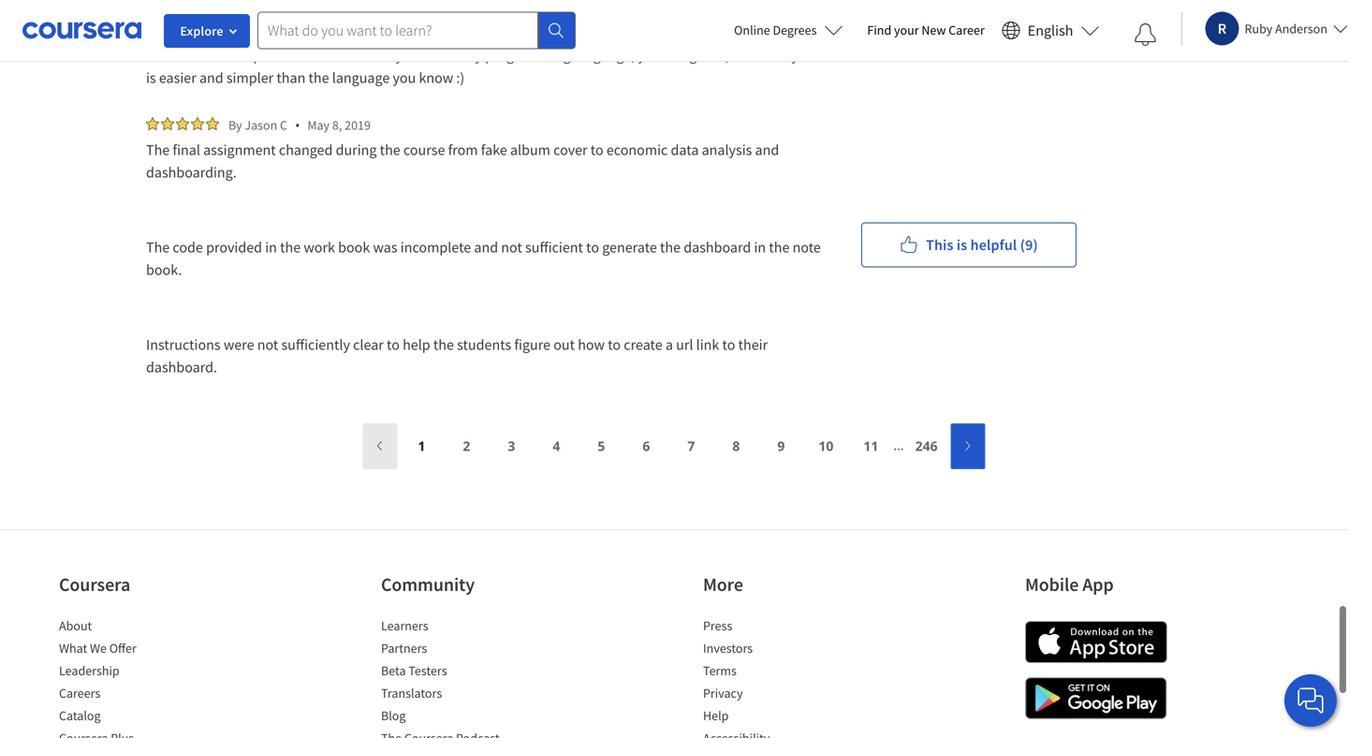 Task type: locate. For each thing, give the bounding box(es) containing it.
•
[[295, 116, 300, 134]]

dashboarding.
[[146, 163, 237, 182]]

clear
[[353, 335, 384, 354]]

1 vertical spatial course
[[404, 141, 445, 159]]

1 vertical spatial python
[[784, 46, 829, 65]]

helpful for (9)
[[971, 236, 1018, 254]]

list for community
[[381, 616, 541, 738]]

create
[[624, 335, 663, 354]]

programming
[[485, 46, 571, 65]]

0 horizontal spatial which
[[212, 23, 250, 42]]

0 vertical spatial the
[[146, 141, 170, 159]]

offer
[[109, 640, 137, 657]]

7
[[688, 437, 695, 455]]

0 vertical spatial data
[[748, 1, 776, 20]]

explore button
[[164, 14, 250, 48]]

list containing about
[[59, 616, 218, 738]]

show notifications image
[[1135, 23, 1157, 46]]

0 horizontal spatial python
[[655, 23, 700, 42]]

any up :)
[[460, 46, 482, 65]]

very good course for people who do not know python. it just starts with the basic and focuses on data structures which is essential for data science. does not teach you any unessential python syntax which will not be useful in this specialization course. if you know any programming language, you will get it (because python is easier and simpler than the language you know :)
[[146, 1, 836, 87]]

book
[[338, 238, 370, 257]]

the inside the final assignment changed during the course from fake album cover to economic data analysis and dashboarding.
[[380, 141, 401, 159]]

course
[[212, 1, 253, 20], [404, 141, 445, 159]]

chat with us image
[[1297, 686, 1327, 716]]

0 horizontal spatial for
[[256, 1, 274, 20]]

know down does
[[422, 46, 457, 65]]

code
[[173, 238, 203, 257]]

0 vertical spatial course
[[212, 1, 253, 20]]

5
[[598, 437, 606, 455]]

0 horizontal spatial filled star image
[[176, 117, 189, 130]]

the right during
[[380, 141, 401, 159]]

the inside the final assignment changed during the course from fake album cover to economic data analysis and dashboarding.
[[146, 141, 170, 159]]

7 link
[[675, 424, 709, 469]]

the inside the code provided in the work book was incomplete and not sufficient to generate the dashboard in the note book.
[[146, 238, 170, 257]]

not left sufficient
[[501, 238, 523, 257]]

0 horizontal spatial data
[[671, 141, 699, 159]]

get it on google play image
[[1026, 677, 1168, 719]]

in right provided on the left top
[[265, 238, 277, 257]]

which up this
[[212, 23, 250, 42]]

3 list item from the left
[[704, 729, 863, 738]]

find
[[868, 22, 892, 38]]

the up book. at top left
[[146, 238, 170, 257]]

anderson
[[1276, 20, 1328, 37]]

this left (9)
[[927, 236, 954, 254]]

list item
[[59, 729, 218, 738], [381, 729, 541, 738], [704, 729, 863, 738]]

download on the app store image
[[1026, 621, 1168, 663]]

1 horizontal spatial which
[[746, 23, 784, 42]]

4 link
[[540, 424, 574, 469]]

0 vertical spatial will
[[787, 23, 809, 42]]

not left find
[[812, 23, 833, 42]]

generate
[[603, 238, 657, 257]]

this right your
[[923, 21, 950, 40]]

leadership
[[59, 662, 120, 679]]

:)
[[457, 68, 465, 87]]

9 link
[[765, 424, 799, 469]]

2 horizontal spatial filled star image
[[191, 117, 204, 130]]

who
[[323, 1, 350, 20]]

dashboard
[[684, 238, 752, 257]]

what we offer link
[[59, 640, 137, 657]]

1 horizontal spatial will
[[787, 23, 809, 42]]

find your new career link
[[859, 19, 995, 42]]

note
[[793, 238, 821, 257]]

careers
[[59, 685, 101, 702]]

does
[[432, 23, 463, 42]]

1 list from the left
[[59, 616, 218, 738]]

1 vertical spatial the
[[146, 238, 170, 257]]

1 list item from the left
[[59, 729, 218, 738]]

people
[[277, 1, 320, 20]]

and right "basic"
[[651, 1, 675, 20]]

know left :)
[[419, 68, 454, 87]]

python up get
[[655, 23, 700, 42]]

list containing learners
[[381, 616, 541, 738]]

filled star image
[[176, 117, 189, 130], [206, 117, 219, 130]]

than
[[277, 68, 306, 87]]

1 horizontal spatial filled star image
[[161, 117, 174, 130]]

a
[[666, 335, 673, 354]]

to left generate on the top left of page
[[587, 238, 600, 257]]

career
[[949, 22, 985, 38]]

None search field
[[258, 12, 576, 49]]

1 horizontal spatial for
[[325, 23, 342, 42]]

0 vertical spatial this
[[923, 21, 950, 40]]

to
[[591, 141, 604, 159], [587, 238, 600, 257], [387, 335, 400, 354], [608, 335, 621, 354], [723, 335, 736, 354]]

list item down catalog
[[59, 729, 218, 738]]

list item down translators "link"
[[381, 729, 541, 738]]

list item for coursera
[[59, 729, 218, 738]]

will left get
[[665, 46, 687, 65]]

filled star image up final
[[176, 117, 189, 130]]

mobile
[[1026, 573, 1080, 596]]

1 horizontal spatial any
[[554, 23, 577, 42]]

list item for community
[[381, 729, 541, 738]]

the left the work
[[280, 238, 301, 257]]

course left "from"
[[404, 141, 445, 159]]

to inside the code provided in the work book was incomplete and not sufficient to generate the dashboard in the note book.
[[587, 238, 600, 257]]

4
[[553, 437, 561, 455]]

data up online
[[748, 1, 776, 20]]

you
[[528, 23, 551, 42], [396, 46, 419, 65], [638, 46, 662, 65], [393, 68, 416, 87]]

and inside the final assignment changed during the course from fake album cover to economic data analysis and dashboarding.
[[756, 141, 780, 159]]

and right incomplete
[[474, 238, 498, 257]]

know up the science.
[[397, 1, 431, 20]]

to right cover at the top left of the page
[[591, 141, 604, 159]]

2 list from the left
[[381, 616, 541, 738]]

the right help
[[434, 335, 454, 354]]

app
[[1083, 573, 1114, 596]]

explore
[[180, 22, 224, 39]]

to inside the final assignment changed during the course from fake album cover to economic data analysis and dashboarding.
[[591, 141, 604, 159]]

degrees
[[773, 22, 817, 38]]

0 horizontal spatial list item
[[59, 729, 218, 738]]

python.
[[434, 1, 483, 20]]

good
[[177, 1, 209, 20]]

is right "new" at top right
[[953, 21, 964, 40]]

terms
[[704, 662, 737, 679]]

for left people on the top left of page
[[256, 1, 274, 20]]

0 horizontal spatial in
[[206, 46, 218, 65]]

blog link
[[381, 707, 406, 724]]

the inside instructions were not sufficiently clear to help the students figure out how to create a url link to their dashboard.
[[434, 335, 454, 354]]

to left help
[[387, 335, 400, 354]]

filled star image
[[146, 117, 159, 130], [161, 117, 174, 130], [191, 117, 204, 130]]

help link
[[704, 707, 729, 724]]

in right dashboard
[[755, 238, 766, 257]]

1 vertical spatial know
[[422, 46, 457, 65]]

this is helpful (11) button
[[862, 8, 1077, 53]]

1
[[418, 437, 426, 455]]

about what we offer leadership careers catalog
[[59, 617, 137, 724]]

this for this is helpful (11)
[[923, 21, 950, 40]]

list item down help
[[704, 729, 863, 738]]

this for this is helpful (9)
[[927, 236, 954, 254]]

not right were
[[257, 335, 278, 354]]

beta testers link
[[381, 662, 447, 679]]

1 horizontal spatial python
[[784, 46, 829, 65]]

helpful left (11)
[[967, 21, 1014, 40]]

the for the final assignment changed during the course from fake album cover to economic data analysis and dashboarding.
[[146, 141, 170, 159]]

data inside very good course for people who do not know python. it just starts with the basic and focuses on data structures which is essential for data science. does not teach you any unessential python syntax which will not be useful in this specialization course. if you know any programming language, you will get it (because python is easier and simpler than the language you know :)
[[748, 1, 776, 20]]

1 horizontal spatial list
[[381, 616, 541, 738]]

is left the essential
[[253, 23, 263, 42]]

course up explore
[[212, 1, 253, 20]]

2 list item from the left
[[381, 729, 541, 738]]

1 vertical spatial this
[[927, 236, 954, 254]]

1 horizontal spatial course
[[404, 141, 445, 159]]

2 filled star image from the left
[[206, 117, 219, 130]]

will
[[787, 23, 809, 42], [665, 46, 687, 65]]

you right language at the top of page
[[393, 68, 416, 87]]

helpful
[[967, 21, 1014, 40], [971, 236, 1018, 254]]

jason
[[245, 117, 278, 133]]

was
[[373, 238, 398, 257]]

learners
[[381, 617, 429, 634]]

2 the from the top
[[146, 238, 170, 257]]

list
[[59, 616, 218, 738], [381, 616, 541, 738], [704, 616, 863, 738]]

1 horizontal spatial list item
[[381, 729, 541, 738]]

is down be
[[146, 68, 156, 87]]

data
[[748, 1, 776, 20], [671, 141, 699, 159]]

0 horizontal spatial course
[[212, 1, 253, 20]]

0 horizontal spatial filled star image
[[146, 117, 159, 130]]

filled star image left by
[[206, 117, 219, 130]]

the right the than
[[309, 68, 329, 87]]

about link
[[59, 617, 92, 634]]

246
[[916, 437, 938, 455]]

translators link
[[381, 685, 442, 702]]

for
[[256, 1, 274, 20], [325, 23, 342, 42]]

online degrees button
[[720, 9, 859, 51]]

and right analysis
[[756, 141, 780, 159]]

1 horizontal spatial filled star image
[[206, 117, 219, 130]]

if
[[385, 46, 393, 65]]

will right online
[[787, 23, 809, 42]]

list containing press
[[704, 616, 863, 738]]

by
[[229, 117, 242, 133]]

this is helpful (9)
[[927, 236, 1039, 254]]

analysis
[[702, 141, 753, 159]]

0 vertical spatial helpful
[[967, 21, 1014, 40]]

in left this
[[206, 46, 218, 65]]

helpful left (9)
[[971, 236, 1018, 254]]

not inside the code provided in the work book was incomplete and not sufficient to generate the dashboard in the note book.
[[501, 238, 523, 257]]

1 vertical spatial helpful
[[971, 236, 1018, 254]]

list item for more
[[704, 729, 863, 738]]

this is helpful (11)
[[923, 21, 1043, 40]]

the left final
[[146, 141, 170, 159]]

mobile app
[[1026, 573, 1114, 596]]

privacy link
[[704, 685, 743, 702]]

python down degrees
[[784, 46, 829, 65]]

find your new career
[[868, 22, 985, 38]]

(9)
[[1021, 236, 1039, 254]]

the left note
[[769, 238, 790, 257]]

which up (because
[[746, 23, 784, 42]]

1 vertical spatial data
[[671, 141, 699, 159]]

1 vertical spatial will
[[665, 46, 687, 65]]

the for the code provided in the work book was incomplete and not sufficient to generate the dashboard in the note book.
[[146, 238, 170, 257]]

this is helpful (9) button
[[862, 222, 1077, 267]]

0 horizontal spatial list
[[59, 616, 218, 738]]

partners link
[[381, 640, 427, 657]]

10 link
[[810, 424, 843, 469]]

privacy
[[704, 685, 743, 702]]

out
[[554, 335, 575, 354]]

1 horizontal spatial data
[[748, 1, 776, 20]]

0 horizontal spatial any
[[460, 46, 482, 65]]

1 the from the top
[[146, 141, 170, 159]]

how
[[578, 335, 605, 354]]

not right do
[[373, 1, 394, 20]]

2 horizontal spatial list
[[704, 616, 863, 738]]

any down the with
[[554, 23, 577, 42]]

url
[[676, 335, 694, 354]]

data left analysis
[[671, 141, 699, 159]]

(because
[[724, 46, 781, 65]]

incomplete
[[401, 238, 471, 257]]

2 filled star image from the left
[[161, 117, 174, 130]]

2 horizontal spatial list item
[[704, 729, 863, 738]]

is left (9)
[[957, 236, 968, 254]]

for down the who
[[325, 23, 342, 42]]

3 list from the left
[[704, 616, 863, 738]]

online
[[735, 22, 771, 38]]

we
[[90, 640, 107, 657]]

by jason c • may 8, 2019
[[229, 116, 371, 134]]



Task type: vqa. For each thing, say whether or not it's contained in the screenshot.


Task type: describe. For each thing, give the bounding box(es) containing it.
partners
[[381, 640, 427, 657]]

help
[[403, 335, 431, 354]]

c
[[280, 117, 288, 133]]

0 horizontal spatial will
[[665, 46, 687, 65]]

you right the if
[[396, 46, 419, 65]]

in inside very good course for people who do not know python. it just starts with the basic and focuses on data structures which is essential for data science. does not teach you any unessential python syntax which will not be useful in this specialization course. if you know any programming language, you will get it (because python is easier and simpler than the language you know :)
[[206, 46, 218, 65]]

2 which from the left
[[746, 23, 784, 42]]

essential
[[266, 23, 322, 42]]

sufficiently
[[281, 335, 350, 354]]

it
[[712, 46, 721, 65]]

...
[[894, 436, 905, 454]]

3 link
[[495, 424, 529, 469]]

starts
[[524, 1, 559, 20]]

5 link
[[585, 424, 619, 469]]

ruby anderson
[[1245, 20, 1328, 37]]

what
[[59, 640, 87, 657]]

8 link
[[720, 424, 754, 469]]

3
[[508, 437, 516, 455]]

ruby
[[1245, 20, 1273, 37]]

data
[[345, 23, 374, 42]]

list for more
[[704, 616, 863, 738]]

just
[[498, 1, 521, 20]]

catalog link
[[59, 707, 101, 724]]

What do you want to learn? text field
[[258, 12, 539, 49]]

new
[[922, 22, 947, 38]]

not down 'it'
[[466, 23, 487, 42]]

syntax
[[703, 23, 743, 42]]

language
[[332, 68, 390, 87]]

press
[[704, 617, 733, 634]]

their
[[739, 335, 768, 354]]

do
[[353, 1, 370, 20]]

helpful for (11)
[[967, 21, 1014, 40]]

may
[[308, 117, 330, 133]]

course inside very good course for people who do not know python. it just starts with the basic and focuses on data structures which is essential for data science. does not teach you any unessential python syntax which will not be useful in this specialization course. if you know any programming language, you will get it (because python is easier and simpler than the language you know :)
[[212, 1, 253, 20]]

press link
[[704, 617, 733, 634]]

and down this
[[199, 68, 224, 87]]

fake
[[481, 141, 508, 159]]

beta
[[381, 662, 406, 679]]

the up the unessential
[[592, 1, 613, 20]]

2 horizontal spatial in
[[755, 238, 766, 257]]

1 which from the left
[[212, 23, 250, 42]]

this
[[221, 46, 244, 65]]

instructions were not sufficiently clear to help the students figure out how to create a url link to their dashboard.
[[146, 335, 771, 377]]

8
[[733, 437, 740, 455]]

were
[[224, 335, 254, 354]]

course.
[[336, 46, 382, 65]]

9
[[778, 437, 785, 455]]

to right how
[[608, 335, 621, 354]]

unessential
[[580, 23, 652, 42]]

easier
[[159, 68, 196, 87]]

not inside instructions were not sufficiently clear to help the students figure out how to create a url link to their dashboard.
[[257, 335, 278, 354]]

about
[[59, 617, 92, 634]]

to right link
[[723, 335, 736, 354]]

press investors terms privacy help
[[704, 617, 753, 724]]

r
[[1219, 19, 1227, 38]]

sufficient
[[526, 238, 584, 257]]

1 filled star image from the left
[[176, 117, 189, 130]]

your
[[895, 22, 920, 38]]

data inside the final assignment changed during the course from fake album cover to economic data analysis and dashboarding.
[[671, 141, 699, 159]]

list for coursera
[[59, 616, 218, 738]]

final
[[173, 141, 200, 159]]

investors link
[[704, 640, 753, 657]]

coursera image
[[22, 15, 141, 45]]

during
[[336, 141, 377, 159]]

work
[[304, 238, 335, 257]]

1 vertical spatial any
[[460, 46, 482, 65]]

1 filled star image from the left
[[146, 117, 159, 130]]

changed
[[279, 141, 333, 159]]

careers link
[[59, 685, 101, 702]]

learners link
[[381, 617, 429, 634]]

online degrees
[[735, 22, 817, 38]]

3 filled star image from the left
[[191, 117, 204, 130]]

10
[[819, 437, 834, 455]]

and inside the code provided in the work book was incomplete and not sufficient to generate the dashboard in the note book.
[[474, 238, 498, 257]]

2 vertical spatial know
[[419, 68, 454, 87]]

economic
[[607, 141, 668, 159]]

0 vertical spatial know
[[397, 1, 431, 20]]

terms link
[[704, 662, 737, 679]]

more
[[704, 573, 744, 596]]

get
[[690, 46, 709, 65]]

be
[[146, 46, 162, 65]]

help
[[704, 707, 729, 724]]

coursera
[[59, 573, 130, 596]]

0 vertical spatial python
[[655, 23, 700, 42]]

cover
[[554, 141, 588, 159]]

1 horizontal spatial in
[[265, 238, 277, 257]]

link
[[697, 335, 720, 354]]

you down the unessential
[[638, 46, 662, 65]]

0 vertical spatial any
[[554, 23, 577, 42]]

246 link
[[910, 424, 944, 469]]

chevron left image
[[373, 437, 387, 454]]

2
[[463, 437, 471, 455]]

0 vertical spatial for
[[256, 1, 274, 20]]

basic
[[616, 1, 648, 20]]

specialization
[[247, 46, 333, 65]]

english button
[[995, 0, 1108, 61]]

course inside the final assignment changed during the course from fake album cover to economic data analysis and dashboarding.
[[404, 141, 445, 159]]

language,
[[574, 46, 635, 65]]

on
[[729, 1, 745, 20]]

the code provided in the work book was incomplete and not sufficient to generate the dashboard in the note book.
[[146, 238, 824, 279]]

learners partners beta testers translators blog
[[381, 617, 447, 724]]

1 vertical spatial for
[[325, 23, 342, 42]]

leadership link
[[59, 662, 120, 679]]

very
[[146, 1, 174, 20]]

blog
[[381, 707, 406, 724]]

8,
[[332, 117, 342, 133]]

chevron right image
[[962, 437, 976, 454]]

the right generate on the top left of page
[[660, 238, 681, 257]]

you down starts
[[528, 23, 551, 42]]



